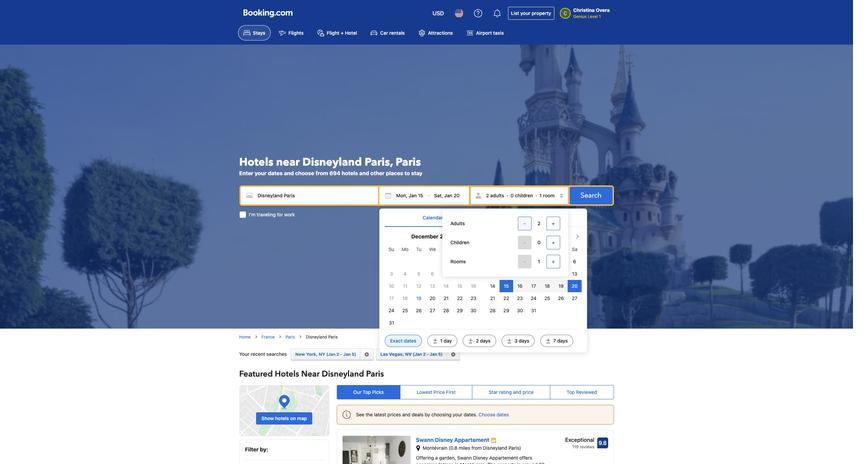 Task type: describe. For each thing, give the bounding box(es) containing it.
2 left adults
[[487, 193, 489, 199]]

montévrain (0.8 miles from disneyland paris)
[[423, 446, 522, 452]]

your inside 'list your property' link
[[521, 10, 531, 16]]

adults
[[451, 221, 465, 227]]

calendar
[[423, 215, 443, 221]]

map
[[297, 416, 307, 422]]

genius
[[574, 14, 587, 19]]

7 days
[[554, 338, 568, 344]]

5 January 2024 checkbox
[[560, 259, 563, 265]]

16 for 16 checkbox
[[471, 284, 477, 289]]

rentals
[[390, 30, 405, 36]]

21 December 2023 checkbox
[[444, 296, 449, 302]]

- inside new york, ny (jan 2 - jan 5)
[[341, 353, 343, 358]]

17 December 2023 checkbox
[[389, 296, 394, 302]]

5) for new york, ny
[[352, 353, 357, 358]]

paris up picks
[[366, 369, 384, 380]]

flight
[[327, 30, 340, 36]]

17 for 17 option
[[389, 296, 394, 302]]

7 cell
[[486, 268, 500, 281]]

featured
[[239, 369, 273, 380]]

garden,
[[440, 456, 456, 461]]

28 December 2023 checkbox
[[444, 308, 449, 314]]

disneyland paris link
[[306, 335, 338, 340]]

filter by:
[[245, 447, 268, 453]]

our
[[354, 390, 362, 396]]

th
[[545, 247, 551, 253]]

1 8 cell from the left
[[453, 268, 467, 281]]

22 January 2024 checkbox
[[504, 296, 510, 302]]

21 for 21 checkbox
[[491, 296, 496, 302]]

14 for 14 checkbox
[[444, 284, 449, 289]]

3 days
[[515, 338, 530, 344]]

rating
[[500, 390, 512, 396]]

3 for 3 days
[[515, 338, 518, 344]]

27 for 27 option
[[572, 296, 578, 302]]

home
[[239, 335, 251, 340]]

+ button for 1
[[547, 255, 561, 269]]

3 December 2023 checkbox
[[390, 271, 393, 277]]

children
[[515, 193, 534, 199]]

su
[[389, 247, 395, 253]]

january
[[516, 234, 537, 240]]

las
[[381, 352, 388, 358]]

airport
[[477, 30, 492, 36]]

2 up january 2024
[[538, 221, 541, 227]]

days for 3 days
[[519, 338, 530, 344]]

price
[[434, 390, 445, 396]]

to
[[405, 170, 410, 176]]

offering
[[416, 456, 434, 461]]

rooms
[[451, 259, 466, 265]]

room
[[544, 193, 555, 199]]

top reviewed
[[567, 390, 598, 396]]

30 for 30 january 2024 checkbox
[[517, 308, 523, 314]]

stay
[[412, 170, 423, 176]]

1 down children
[[459, 259, 461, 265]]

26 December 2023 checkbox
[[416, 308, 422, 314]]

recent
[[251, 352, 265, 358]]

1 left the room
[[540, 193, 542, 199]]

22 for 22 option
[[457, 296, 463, 302]]

latest
[[374, 413, 387, 418]]

level
[[588, 14, 598, 19]]

see
[[356, 413, 365, 418]]

new york,&nbsp;ny
 - remove this item from your recent searches image
[[365, 353, 369, 357]]

paris inside hotels near disneyland paris, paris enter your dates and choose from 694 hotels and other places to stay
[[396, 155, 421, 170]]

9.8
[[599, 441, 607, 447]]

hotels near disneyland paris, paris enter your dates and choose from 694 hotels and other places to stay
[[239, 155, 423, 176]]

exact dates
[[390, 338, 417, 344]]

1 inside 'christina overa genius level 1'
[[600, 14, 601, 19]]

2 January 2024 checkbox
[[519, 259, 522, 265]]

flight + hotel link
[[312, 25, 363, 41]]

31 for 31 december 2023 option
[[389, 320, 394, 326]]

jan right sat,
[[445, 193, 453, 199]]

paris up searches on the bottom
[[286, 335, 295, 340]]

9 for 2nd 9 cell
[[519, 271, 522, 277]]

15 for "15 december 2023" option
[[458, 284, 463, 289]]

13 for the 13 checkbox
[[573, 271, 578, 277]]

119
[[573, 445, 579, 450]]

enter
[[239, 170, 254, 176]]

show hotels on map button
[[256, 413, 313, 425]]

13 for 13 december 2023 'option'
[[430, 284, 435, 289]]

5 for the '5' option
[[560, 259, 563, 265]]

23 for the 23 january 2024 option
[[518, 296, 523, 302]]

on
[[290, 416, 296, 422]]

around
[[523, 462, 538, 465]]

12 for 12 december 2023 option
[[417, 284, 422, 289]]

vegas, nv
[[389, 352, 412, 358]]

- for 0
[[524, 240, 526, 246]]

disneyland up our
[[322, 369, 364, 380]]

disneyland inside hotels near disneyland paris, paris enter your dates and choose from 694 hotels and other places to stay
[[303, 155, 362, 170]]

11 for 11 option at the left of page
[[403, 284, 408, 289]]

the
[[488, 462, 496, 465]]

(0.8
[[449, 446, 458, 452]]

1 vertical spatial dates
[[404, 338, 417, 344]]

none search field containing search
[[239, 186, 614, 353]]

price
[[523, 390, 534, 396]]

1 9 cell from the left
[[467, 268, 481, 281]]

sat, jan 20
[[435, 193, 460, 199]]

13 December 2023 checkbox
[[430, 284, 435, 289]]

list your property link
[[508, 7, 555, 20]]

car
[[381, 30, 388, 36]]

29 January 2024 checkbox
[[504, 308, 510, 314]]

1 horizontal spatial hotels
[[275, 369, 299, 380]]

24 for 24 checkbox
[[531, 296, 537, 302]]

26 for 26 december 2023 option
[[416, 308, 422, 314]]

swann disney appartement, hotel near disneyland paris, montévrain image
[[343, 437, 411, 465]]

19 for 19 january 2024 option
[[559, 284, 564, 289]]

17 for 17 checkbox
[[532, 284, 537, 289]]

2 right day
[[476, 338, 479, 344]]

exceptional
[[566, 438, 595, 444]]

dates inside hotels near disneyland paris, paris enter your dates and choose from 694 hotels and other places to stay
[[268, 170, 283, 176]]

appartement inside offering a garden, swann disney appartement offers accommodations in montévrain. the property is around 2
[[490, 456, 519, 461]]

24 December 2023 checkbox
[[389, 308, 395, 314]]

tab list containing calendar
[[385, 209, 582, 227]]

offering a garden, swann disney appartement offers accommodations in montévrain. the property is around 2
[[416, 456, 552, 465]]

2 8 cell from the left
[[500, 268, 514, 281]]

work
[[285, 212, 295, 218]]

your
[[239, 352, 250, 358]]

disney inside offering a garden, swann disney appartement offers accommodations in montévrain. the property is around 2
[[474, 456, 488, 461]]

first
[[447, 390, 456, 396]]

december
[[412, 234, 439, 240]]

children
[[451, 240, 470, 246]]

15 for 15 january 2024 checkbox
[[504, 284, 509, 289]]

your recent searches
[[239, 352, 287, 358]]

choose dates button
[[479, 412, 509, 419]]

6 January 2024 checkbox
[[574, 259, 577, 265]]

0 vertical spatial disney
[[435, 438, 453, 444]]

0 vertical spatial swann
[[416, 438, 434, 444]]

day
[[444, 338, 452, 344]]

+ for adults
[[552, 221, 555, 227]]

2 days
[[476, 338, 491, 344]]

other
[[371, 170, 385, 176]]

19 January 2024 checkbox
[[559, 284, 564, 289]]

18 December 2023 checkbox
[[403, 296, 408, 302]]

accommodations
[[416, 462, 454, 465]]

2 inside las vegas, nv (jan 2 - jan 5)
[[423, 353, 426, 358]]

picks
[[372, 390, 384, 396]]

property inside offering a garden, swann disney appartement offers accommodations in montévrain. the property is around 2
[[498, 462, 517, 465]]

10 December 2023 checkbox
[[389, 284, 394, 289]]

sat,
[[435, 193, 443, 199]]

1 day
[[441, 338, 452, 344]]

9 for 1st 9 cell from the left
[[472, 271, 475, 277]]

+ button for 2
[[547, 217, 561, 231]]

29 December 2023 checkbox
[[457, 308, 463, 314]]

swann inside offering a garden, swann disney appartement offers accommodations in montévrain. the property is around 2
[[458, 456, 472, 461]]

1 top from the left
[[363, 390, 371, 396]]

1 vertical spatial 0
[[538, 240, 541, 246]]

january 2024 element for december
[[385, 244, 481, 330]]

scored 9.8 element
[[598, 438, 609, 449]]

and down near
[[284, 170, 294, 176]]

mon,
[[397, 193, 408, 199]]

1 left day
[[441, 338, 443, 344]]

december 2023
[[412, 234, 454, 240]]

show hotels on map
[[262, 416, 307, 422]]

las vegas,&nbsp;nv
 - remove this item from your recent searches image
[[451, 353, 456, 357]]

0 horizontal spatial 7
[[445, 271, 448, 277]]

days for 7 days
[[558, 338, 568, 344]]

23 for 23 december 2023 option at the bottom of the page
[[471, 296, 477, 302]]

hotel
[[345, 30, 357, 36]]

14 for the 14 january 2024 option on the right of the page
[[490, 284, 496, 289]]

- button for 1
[[518, 255, 532, 269]]

25 January 2024 checkbox
[[545, 296, 551, 302]]

17 January 2024 checkbox
[[532, 284, 537, 289]]

show
[[262, 416, 274, 422]]

19 for 19 december 2023 option
[[417, 296, 422, 302]]

12 for 12 checkbox
[[559, 271, 564, 277]]

31 for 31 january 2024 option
[[532, 308, 537, 314]]

1 we from the left
[[429, 247, 436, 253]]

sa
[[572, 247, 578, 253]]

and left other
[[360, 170, 369, 176]]

11 for 11 checkbox
[[546, 271, 550, 277]]

- inside las vegas, nv (jan 2 - jan 5)
[[427, 353, 429, 358]]

i'm for i'm flexible
[[519, 215, 526, 221]]

flights link
[[274, 25, 309, 41]]

paris,
[[365, 155, 393, 170]]

12 January 2024 checkbox
[[559, 271, 564, 277]]

filter
[[245, 447, 259, 453]]

show hotels on map link
[[239, 386, 329, 437]]

16 January 2024 checkbox
[[518, 284, 523, 289]]

montévrain
[[423, 446, 448, 452]]

2 inside new york, ny (jan 2 - jan 5)
[[337, 353, 340, 358]]

694
[[330, 170, 341, 176]]

4 for 4 december 2023 option
[[404, 271, 407, 277]]

christina overa genius level 1
[[574, 7, 610, 19]]

0 vertical spatial appartement
[[455, 438, 490, 444]]

places
[[386, 170, 404, 176]]



Task type: vqa. For each thing, say whether or not it's contained in the screenshot.
right Select
no



Task type: locate. For each thing, give the bounding box(es) containing it.
28 down 21 checkbox
[[490, 308, 496, 314]]

18 for "18" option
[[545, 284, 550, 289]]

2 vertical spatial - button
[[518, 255, 532, 269]]

29 for 29 december 2023 checkbox on the bottom of page
[[457, 308, 463, 314]]

jan
[[409, 193, 417, 199], [445, 193, 453, 199], [344, 353, 351, 358], [430, 353, 438, 358]]

1 horizontal spatial 7
[[492, 271, 494, 277]]

2 · from the left
[[536, 193, 538, 199]]

7 December 2023 checkbox
[[445, 271, 448, 277]]

dates
[[268, 170, 283, 176], [404, 338, 417, 344], [497, 413, 509, 418]]

22
[[457, 296, 463, 302], [504, 296, 510, 302]]

1 vertical spatial 27
[[430, 308, 436, 314]]

23
[[471, 296, 477, 302], [518, 296, 523, 302]]

12 down the '5' option
[[559, 271, 564, 277]]

new
[[296, 352, 305, 358]]

disney up montévrain.
[[474, 456, 488, 461]]

searches
[[267, 352, 287, 358]]

disney
[[435, 438, 453, 444], [474, 456, 488, 461]]

27 January 2024 checkbox
[[572, 296, 578, 302]]

1 horizontal spatial from
[[472, 446, 482, 452]]

31 down 24 checkbox
[[532, 308, 537, 314]]

1 horizontal spatial 30
[[517, 308, 523, 314]]

29 down 22 option at the right
[[504, 308, 510, 314]]

1 vertical spatial swann
[[458, 456, 472, 461]]

jan right mon,
[[409, 193, 417, 199]]

16 for 16 january 2024 option
[[518, 284, 523, 289]]

13 down 6 option
[[573, 271, 578, 277]]

mo
[[402, 247, 409, 253]]

(jan right york, ny on the left of page
[[327, 353, 336, 358]]

+ button up 4 january 2024 option
[[547, 236, 561, 250]]

1 horizontal spatial your
[[453, 413, 463, 418]]

1 horizontal spatial we
[[531, 247, 538, 253]]

1 vertical spatial 17
[[389, 296, 394, 302]]

12 December 2023 checkbox
[[417, 284, 422, 289]]

16 up the 23 january 2024 option
[[518, 284, 523, 289]]

22 December 2023 checkbox
[[457, 296, 463, 302]]

exceptional 119 reviews
[[566, 438, 595, 450]]

+ for rooms
[[552, 259, 555, 265]]

3 - button from the top
[[518, 255, 532, 269]]

10 cell
[[527, 268, 541, 281]]

2 right york, ny on the left of page
[[337, 353, 340, 358]]

3 inside january 2024 element
[[390, 271, 393, 277]]

2 + button from the top
[[547, 236, 561, 250]]

29
[[457, 308, 463, 314], [504, 308, 510, 314]]

- button left 4 january 2024 option
[[518, 255, 532, 269]]

7 inside cell
[[492, 271, 494, 277]]

france
[[262, 335, 275, 340]]

4 January 2024 checkbox
[[546, 259, 549, 265]]

1 9 from the left
[[472, 271, 475, 277]]

4 December 2023 checkbox
[[404, 271, 407, 277]]

0 vertical spatial 13
[[573, 271, 578, 277]]

1 days from the left
[[480, 338, 491, 344]]

8 for 2nd "8" cell from right
[[459, 271, 462, 277]]

14 January 2024 checkbox
[[490, 284, 496, 289]]

your left dates.
[[453, 413, 463, 418]]

1 horizontal spatial 21
[[491, 296, 496, 302]]

by:
[[260, 447, 268, 453]]

25 down 18 december 2023 option
[[403, 308, 408, 314]]

5) inside las vegas, nv (jan 2 - jan 5)
[[439, 353, 443, 358]]

14 December 2023 checkbox
[[444, 284, 449, 289]]

21 January 2024 checkbox
[[491, 296, 496, 302]]

usd
[[433, 10, 444, 16]]

1 vertical spatial your
[[255, 170, 267, 176]]

18
[[545, 284, 550, 289], [403, 296, 408, 302]]

26 down 19 january 2024 option
[[559, 296, 564, 302]]

2 9 from the left
[[519, 271, 522, 277]]

29 down 22 option
[[457, 308, 463, 314]]

0 horizontal spatial days
[[480, 338, 491, 344]]

Type your destination search field
[[241, 187, 378, 205]]

1 21 from the left
[[444, 296, 449, 302]]

13 January 2024 checkbox
[[573, 271, 578, 277]]

swann
[[416, 438, 434, 444], [458, 456, 472, 461]]

9 cell up 16 january 2024 option
[[514, 268, 527, 281]]

- button
[[518, 217, 532, 231], [518, 236, 532, 250], [518, 255, 532, 269]]

car rentals
[[381, 30, 405, 36]]

booking.com online hotel reservations image
[[244, 9, 293, 17]]

1 horizontal spatial property
[[532, 10, 552, 16]]

your right list
[[521, 10, 531, 16]]

stays
[[253, 30, 266, 36]]

· right the children
[[536, 193, 538, 199]]

0 horizontal spatial 14
[[444, 284, 449, 289]]

5 December 2023 checkbox
[[418, 271, 421, 277]]

1 horizontal spatial 27
[[572, 296, 578, 302]]

24 January 2024 checkbox
[[531, 296, 537, 302]]

1 tu from the left
[[417, 247, 422, 253]]

1 (jan from the left
[[327, 353, 336, 358]]

24 for the '24' option
[[389, 308, 395, 314]]

0 vertical spatial 18
[[545, 284, 550, 289]]

0 vertical spatial + button
[[547, 217, 561, 231]]

14 down 7 checkbox
[[444, 284, 449, 289]]

2 22 from the left
[[504, 296, 510, 302]]

property right list
[[532, 10, 552, 16]]

svg image
[[385, 192, 392, 199]]

8 up 15 january 2024 checkbox
[[505, 271, 508, 277]]

home link
[[239, 335, 251, 341]]

1 horizontal spatial 4
[[546, 259, 549, 265]]

10 up 17 checkbox
[[532, 271, 537, 277]]

we down december 2023
[[429, 247, 436, 253]]

hotels inside hotels near disneyland paris, paris enter your dates and choose from 694 hotels and other places to stay
[[239, 155, 274, 170]]

1 · from the left
[[507, 193, 509, 199]]

0 horizontal spatial 31
[[389, 320, 394, 326]]

attractions
[[428, 30, 453, 36]]

- button for 0
[[518, 236, 532, 250]]

18 down 11 checkbox
[[545, 284, 550, 289]]

5) inside new york, ny (jan 2 - jan 5)
[[352, 353, 357, 358]]

0 horizontal spatial 28
[[444, 308, 449, 314]]

2 january 2024 element from the left
[[486, 244, 582, 317]]

0 vertical spatial 12
[[559, 271, 564, 277]]

3 + button from the top
[[547, 255, 561, 269]]

15 left svg icon
[[418, 193, 424, 199]]

15 up 22 option
[[458, 284, 463, 289]]

8 for second "8" cell from left
[[505, 271, 508, 277]]

near
[[276, 155, 300, 170]]

fr
[[559, 247, 564, 253]]

top left the reviewed
[[567, 390, 575, 396]]

12
[[559, 271, 564, 277], [417, 284, 422, 289]]

2 14 from the left
[[490, 284, 496, 289]]

27 down 20 january 2024 checkbox
[[572, 296, 578, 302]]

3 up 10 option
[[390, 271, 393, 277]]

2 9 cell from the left
[[514, 268, 527, 281]]

1 horizontal spatial 8
[[505, 271, 508, 277]]

- for 2
[[524, 221, 526, 227]]

2 23 from the left
[[518, 296, 523, 302]]

1 horizontal spatial 5
[[560, 259, 563, 265]]

+ button up "2024"
[[547, 217, 561, 231]]

0 horizontal spatial 0
[[511, 193, 514, 199]]

27 December 2023 checkbox
[[430, 308, 436, 314]]

disneyland up york, ny on the left of page
[[306, 335, 327, 340]]

jan inside new york, ny (jan 2 - jan 5)
[[344, 353, 351, 358]]

8 up "15 december 2023" option
[[459, 271, 462, 277]]

0 horizontal spatial 12
[[417, 284, 422, 289]]

search
[[581, 191, 602, 200]]

0 vertical spatial 31
[[532, 308, 537, 314]]

for
[[277, 212, 283, 218]]

2 top from the left
[[567, 390, 575, 396]]

january 2024 element containing su
[[385, 244, 481, 330]]

hotels right 694
[[342, 170, 358, 176]]

2 28 from the left
[[490, 308, 496, 314]]

1 28 from the left
[[444, 308, 449, 314]]

your inside hotels near disneyland paris, paris enter your dates and choose from 694 hotels and other places to stay
[[255, 170, 267, 176]]

2 adults · 0 children · 1 room
[[487, 193, 555, 199]]

0 horizontal spatial 10
[[389, 284, 394, 289]]

(jan inside las vegas, nv (jan 2 - jan 5)
[[413, 353, 422, 358]]

montévrain.
[[461, 462, 487, 465]]

paris)
[[509, 446, 522, 452]]

paris link
[[286, 335, 295, 341]]

+ button for 0
[[547, 236, 561, 250]]

0 horizontal spatial 4
[[404, 271, 407, 277]]

0 vertical spatial your
[[521, 10, 531, 16]]

featured hotels near disneyland paris
[[239, 369, 384, 380]]

0 vertical spatial 25
[[545, 296, 551, 302]]

las vegas, nv (jan 2 - jan 5)
[[381, 352, 443, 358]]

top right our
[[363, 390, 371, 396]]

1 vertical spatial property
[[498, 462, 517, 465]]

we
[[429, 247, 436, 253], [531, 247, 538, 253]]

9 cell
[[467, 268, 481, 281], [514, 268, 527, 281]]

hotels inside button
[[275, 416, 289, 422]]

tu up 2 option on the bottom of page
[[518, 247, 523, 253]]

2 - button from the top
[[518, 236, 532, 250]]

0 horizontal spatial i'm
[[249, 212, 256, 218]]

0 horizontal spatial 5
[[418, 271, 421, 277]]

jan inside las vegas, nv (jan 2 - jan 5)
[[430, 353, 438, 358]]

2 days from the left
[[519, 338, 530, 344]]

6 for 6 option
[[574, 259, 577, 265]]

8 cell
[[453, 268, 467, 281], [500, 268, 514, 281]]

0 horizontal spatial 25
[[403, 308, 408, 314]]

- button up 2 option on the bottom of page
[[518, 236, 532, 250]]

9 up 16 january 2024 option
[[519, 271, 522, 277]]

16 December 2023 checkbox
[[471, 284, 477, 289]]

2 horizontal spatial days
[[558, 338, 568, 344]]

17
[[532, 284, 537, 289], [389, 296, 394, 302]]

- left "2024"
[[524, 240, 526, 246]]

25 for "25 january 2024" option
[[545, 296, 551, 302]]

14
[[444, 284, 449, 289], [490, 284, 496, 289]]

7 for 7 days
[[554, 338, 556, 344]]

26 January 2024 checkbox
[[559, 296, 564, 302]]

- left new york,&nbsp;ny
 - remove this item from your recent searches image
[[341, 353, 343, 358]]

0 horizontal spatial 22
[[457, 296, 463, 302]]

29 for the 29 january 2024 "option"
[[504, 308, 510, 314]]

0 horizontal spatial 6
[[431, 271, 434, 277]]

choose
[[479, 413, 496, 418]]

24 down 17 checkbox
[[531, 296, 537, 302]]

dates down near
[[268, 170, 283, 176]]

0 horizontal spatial tu
[[417, 247, 422, 253]]

near
[[301, 369, 320, 380]]

0 horizontal spatial hotels
[[275, 416, 289, 422]]

calendar button
[[385, 209, 481, 227]]

27
[[572, 296, 578, 302], [430, 308, 436, 314]]

18 for 18 december 2023 option
[[403, 296, 408, 302]]

11 January 2024 checkbox
[[546, 271, 550, 277]]

1 5) from the left
[[352, 353, 357, 358]]

lowest price first
[[417, 390, 456, 396]]

30 January 2024 checkbox
[[517, 308, 523, 314]]

1 30 from the left
[[471, 308, 477, 314]]

search button
[[570, 187, 613, 205]]

flexible
[[528, 215, 544, 221]]

0 horizontal spatial 27
[[430, 308, 436, 314]]

8
[[459, 271, 462, 277], [505, 271, 508, 277]]

20 January 2024 checkbox
[[572, 284, 578, 289]]

11 December 2023 checkbox
[[403, 284, 408, 289]]

2 horizontal spatial dates
[[497, 413, 509, 418]]

19 down 12 december 2023 option
[[417, 296, 422, 302]]

4
[[546, 259, 549, 265], [404, 271, 407, 277]]

property inside 'list your property' link
[[532, 10, 552, 16]]

- left las vegas,&nbsp;nv
 - remove this item from your recent searches icon
[[427, 353, 429, 358]]

deals
[[412, 413, 424, 418]]

0 horizontal spatial 3
[[390, 271, 393, 277]]

miles
[[459, 446, 471, 452]]

1 horizontal spatial 31
[[532, 308, 537, 314]]

6 December 2023 checkbox
[[431, 271, 434, 277]]

2 21 from the left
[[491, 296, 496, 302]]

2 16 from the left
[[518, 284, 523, 289]]

3 days from the left
[[558, 338, 568, 344]]

airport taxis
[[477, 30, 504, 36]]

0 horizontal spatial hotels
[[239, 155, 274, 170]]

+ for children
[[552, 240, 555, 246]]

0 horizontal spatial 11
[[403, 284, 408, 289]]

1 horizontal spatial 5)
[[439, 353, 443, 358]]

(jan
[[327, 353, 336, 358], [413, 353, 422, 358]]

choose
[[295, 170, 315, 176]]

(jan for new york, ny
[[327, 353, 336, 358]]

20 December 2023 checkbox
[[430, 296, 436, 302]]

disneyland up the
[[483, 446, 508, 452]]

1 down 'overa'
[[600, 14, 601, 19]]

i'm traveling for work
[[249, 212, 295, 218]]

30 December 2023 checkbox
[[471, 308, 477, 314]]

1 vertical spatial - button
[[518, 236, 532, 250]]

january 2024 element for january
[[486, 244, 582, 317]]

flights
[[289, 30, 304, 36]]

2 up 16 january 2024 option
[[519, 259, 522, 265]]

11 down 4 december 2023 option
[[403, 284, 408, 289]]

hotels up enter
[[239, 155, 274, 170]]

from inside hotels near disneyland paris, paris enter your dates and choose from 694 hotels and other places to stay
[[316, 170, 328, 176]]

22 down "15 december 2023" option
[[457, 296, 463, 302]]

1 December 2023 checkbox
[[459, 259, 461, 265]]

30 for 30 option
[[471, 308, 477, 314]]

reviews
[[580, 445, 595, 450]]

0 vertical spatial 27
[[572, 296, 578, 302]]

5 up 12 december 2023 option
[[418, 271, 421, 277]]

tu
[[417, 247, 422, 253], [518, 247, 523, 253]]

1 horizontal spatial 3
[[515, 338, 518, 344]]

paris up new york, ny (jan 2 - jan 5) in the bottom left of the page
[[329, 335, 338, 340]]

2 30 from the left
[[517, 308, 523, 314]]

None search field
[[239, 186, 614, 353]]

0 vertical spatial 17
[[532, 284, 537, 289]]

7 up the 14 january 2024 option on the right of the page
[[492, 271, 494, 277]]

1 16 from the left
[[471, 284, 477, 289]]

2 5) from the left
[[439, 353, 443, 358]]

- button up january
[[518, 217, 532, 231]]

1 horizontal spatial 14
[[490, 284, 496, 289]]

23 January 2024 checkbox
[[518, 296, 523, 302]]

26 for 26 option
[[559, 296, 564, 302]]

1 horizontal spatial 15
[[458, 284, 463, 289]]

25 for 25 option
[[403, 308, 408, 314]]

choosing
[[432, 413, 452, 418]]

disneyland paris
[[306, 335, 338, 340]]

7 up 14 checkbox
[[445, 271, 448, 277]]

16
[[471, 284, 477, 289], [518, 284, 523, 289]]

1 horizontal spatial days
[[519, 338, 530, 344]]

23 down 16 january 2024 option
[[518, 296, 523, 302]]

1 horizontal spatial 26
[[559, 296, 564, 302]]

0 vertical spatial 11
[[546, 271, 550, 277]]

2 vertical spatial your
[[453, 413, 463, 418]]

1 horizontal spatial 8 cell
[[500, 268, 514, 281]]

1 vertical spatial 11
[[403, 284, 408, 289]]

tab list
[[385, 209, 582, 227]]

2 29 from the left
[[504, 308, 510, 314]]

0 horizontal spatial (jan
[[327, 353, 336, 358]]

cell
[[527, 256, 541, 268]]

4 up 11 option at the left of page
[[404, 271, 407, 277]]

0 vertical spatial from
[[316, 170, 328, 176]]

status
[[337, 406, 614, 425]]

8 cell up 15 january 2024 checkbox
[[500, 268, 514, 281]]

and left price
[[514, 390, 522, 396]]

21 for 21 december 2023 checkbox
[[444, 296, 449, 302]]

30
[[471, 308, 477, 314], [517, 308, 523, 314]]

1 horizontal spatial i'm
[[519, 215, 526, 221]]

27 for the 27 december 2023 checkbox
[[430, 308, 436, 314]]

0 left the children
[[511, 193, 514, 199]]

0 horizontal spatial dates
[[268, 170, 283, 176]]

2 inside january 2024 element
[[519, 259, 522, 265]]

i'm left flexible
[[519, 215, 526, 221]]

1 vertical spatial 13
[[430, 284, 435, 289]]

0 horizontal spatial 17
[[389, 296, 394, 302]]

0 horizontal spatial 19
[[417, 296, 422, 302]]

25 December 2023 checkbox
[[403, 308, 408, 314]]

and left deals
[[403, 413, 411, 418]]

28 down 21 december 2023 checkbox
[[444, 308, 449, 314]]

1 8 from the left
[[459, 271, 462, 277]]

(jan inside new york, ny (jan 2 - jan 5)
[[327, 353, 336, 358]]

0 vertical spatial 10
[[532, 271, 537, 277]]

15 January 2024 checkbox
[[504, 284, 509, 289]]

i'm for i'm traveling for work
[[249, 212, 256, 218]]

0 vertical spatial 3
[[390, 271, 393, 277]]

1 horizontal spatial january 2024 element
[[486, 244, 582, 317]]

7 for 7 cell
[[492, 271, 494, 277]]

lowest
[[417, 390, 433, 396]]

5 for 5 december 2023 checkbox
[[418, 271, 421, 277]]

23 December 2023 checkbox
[[471, 296, 477, 302]]

6 up 13 december 2023 'option'
[[431, 271, 434, 277]]

22 for 22 option at the right
[[504, 296, 510, 302]]

13
[[573, 271, 578, 277], [430, 284, 435, 289]]

2 8 from the left
[[505, 271, 508, 277]]

30 down 23 december 2023 option at the bottom of the page
[[471, 308, 477, 314]]

hotels down searches on the bottom
[[275, 369, 299, 380]]

25 down "18" option
[[545, 296, 551, 302]]

1 horizontal spatial 16
[[518, 284, 523, 289]]

adults
[[491, 193, 505, 199]]

i'm flexible button
[[481, 209, 582, 227]]

- button for 2
[[518, 217, 532, 231]]

dates up las vegas, nv (jan 2 - jan 5)
[[404, 338, 417, 344]]

1 22 from the left
[[457, 296, 463, 302]]

flight + hotel
[[327, 30, 357, 36]]

31 January 2024 checkbox
[[532, 308, 537, 314]]

18 January 2024 checkbox
[[545, 284, 550, 289]]

12 up 19 december 2023 option
[[417, 284, 422, 289]]

0 horizontal spatial 15
[[418, 193, 424, 199]]

1 january 2024 element from the left
[[385, 244, 481, 330]]

january 2024 element containing tu
[[486, 244, 582, 317]]

tu right mo
[[417, 247, 422, 253]]

1 vertical spatial 10
[[389, 284, 394, 289]]

+
[[341, 30, 344, 36], [552, 221, 555, 227], [552, 240, 555, 246], [552, 259, 555, 265]]

0 vertical spatial 4
[[546, 259, 549, 265]]

1 vertical spatial 31
[[389, 320, 394, 326]]

days for 2 days
[[480, 338, 491, 344]]

january 2024 element
[[385, 244, 481, 330], [486, 244, 582, 317]]

i'm inside "button"
[[519, 215, 526, 221]]

0 vertical spatial dates
[[268, 170, 283, 176]]

1 horizontal spatial 17
[[532, 284, 537, 289]]

28 January 2024 checkbox
[[490, 308, 496, 314]]

5) for las vegas, nv
[[439, 353, 443, 358]]

swann up montévrain
[[416, 438, 434, 444]]

1 horizontal spatial 11
[[546, 271, 550, 277]]

1 horizontal spatial 0
[[538, 240, 541, 246]]

10 inside cell
[[532, 271, 537, 277]]

1 horizontal spatial 25
[[545, 296, 551, 302]]

(jan for las vegas, nv
[[413, 353, 422, 358]]

31 December 2023 checkbox
[[389, 320, 394, 326]]

1 horizontal spatial 10
[[532, 271, 537, 277]]

2 tu from the left
[[518, 247, 523, 253]]

19 December 2023 checkbox
[[417, 296, 422, 302]]

6 for 6 december 2023 option
[[431, 271, 434, 277]]

1 - button from the top
[[518, 217, 532, 231]]

30 down the 23 january 2024 option
[[517, 308, 523, 314]]

19
[[559, 284, 564, 289], [417, 296, 422, 302]]

1 vertical spatial from
[[472, 446, 482, 452]]

1 horizontal spatial 12
[[559, 271, 564, 277]]

from
[[316, 170, 328, 176], [472, 446, 482, 452]]

disneyland up 694
[[303, 155, 362, 170]]

1 vertical spatial 18
[[403, 296, 408, 302]]

svg image
[[435, 192, 441, 199]]

1 horizontal spatial disney
[[474, 456, 488, 461]]

5) left new york,&nbsp;ny
 - remove this item from your recent searches image
[[352, 353, 357, 358]]

1 23 from the left
[[471, 296, 477, 302]]

property left is
[[498, 462, 517, 465]]

1 + button from the top
[[547, 217, 561, 231]]

0 right january
[[538, 240, 541, 246]]

dates right choose
[[497, 413, 509, 418]]

4 for 4 january 2024 option
[[546, 259, 549, 265]]

2 right vegas, nv
[[423, 353, 426, 358]]

reviewed
[[577, 390, 598, 396]]

and
[[284, 170, 294, 176], [360, 170, 369, 176], [514, 390, 522, 396], [403, 413, 411, 418]]

0 horizontal spatial 8
[[459, 271, 462, 277]]

1 14 from the left
[[444, 284, 449, 289]]

1 horizontal spatial 28
[[490, 308, 496, 314]]

0 horizontal spatial 8 cell
[[453, 268, 467, 281]]

1 left 4 january 2024 option
[[538, 259, 541, 265]]

0 vertical spatial 0
[[511, 193, 514, 199]]

disney up montévrain
[[435, 438, 453, 444]]

is
[[518, 462, 521, 465]]

status containing see the latest prices and deals by choosing your dates.
[[337, 406, 614, 425]]

your right enter
[[255, 170, 267, 176]]

20
[[447, 189, 451, 193], [454, 193, 460, 199], [572, 284, 578, 289], [430, 296, 436, 302]]

attractions link
[[413, 25, 459, 41]]

1 vertical spatial hotels
[[275, 416, 289, 422]]

19 up 26 option
[[559, 284, 564, 289]]

hotels inside hotels near disneyland paris, paris enter your dates and choose from 694 hotels and other places to stay
[[342, 170, 358, 176]]

1 vertical spatial hotels
[[275, 369, 299, 380]]

jan left new york,&nbsp;ny
 - remove this item from your recent searches image
[[344, 353, 351, 358]]

27 down 20 checkbox
[[430, 308, 436, 314]]

4 down th
[[546, 259, 549, 265]]

1 horizontal spatial 24
[[531, 296, 537, 302]]

31
[[532, 308, 537, 314], [389, 320, 394, 326]]

3 for 3
[[390, 271, 393, 277]]

i'm flexible
[[519, 215, 544, 221]]

2 (jan from the left
[[413, 353, 422, 358]]

8 cell up "15 december 2023" option
[[453, 268, 467, 281]]

0 horizontal spatial top
[[363, 390, 371, 396]]

hotels left on
[[275, 416, 289, 422]]

24 up 31 december 2023 option
[[389, 308, 395, 314]]

1 horizontal spatial 9 cell
[[514, 268, 527, 281]]

15 December 2023 checkbox
[[458, 284, 463, 289]]

9 cell up 16 checkbox
[[467, 268, 481, 281]]

3
[[390, 271, 393, 277], [515, 338, 518, 344]]

0 horizontal spatial 26
[[416, 308, 422, 314]]

2 we from the left
[[531, 247, 538, 253]]

appartement up the
[[490, 456, 519, 461]]

2 vertical spatial + button
[[547, 255, 561, 269]]

by
[[425, 413, 430, 418]]

1 29 from the left
[[457, 308, 463, 314]]

- for 1
[[524, 259, 526, 265]]

from left 694
[[316, 170, 328, 176]]

23 up 30 option
[[471, 296, 477, 302]]

1 horizontal spatial (jan
[[413, 353, 422, 358]]

mon, jan 15
[[397, 193, 424, 199]]

0 horizontal spatial property
[[498, 462, 517, 465]]



